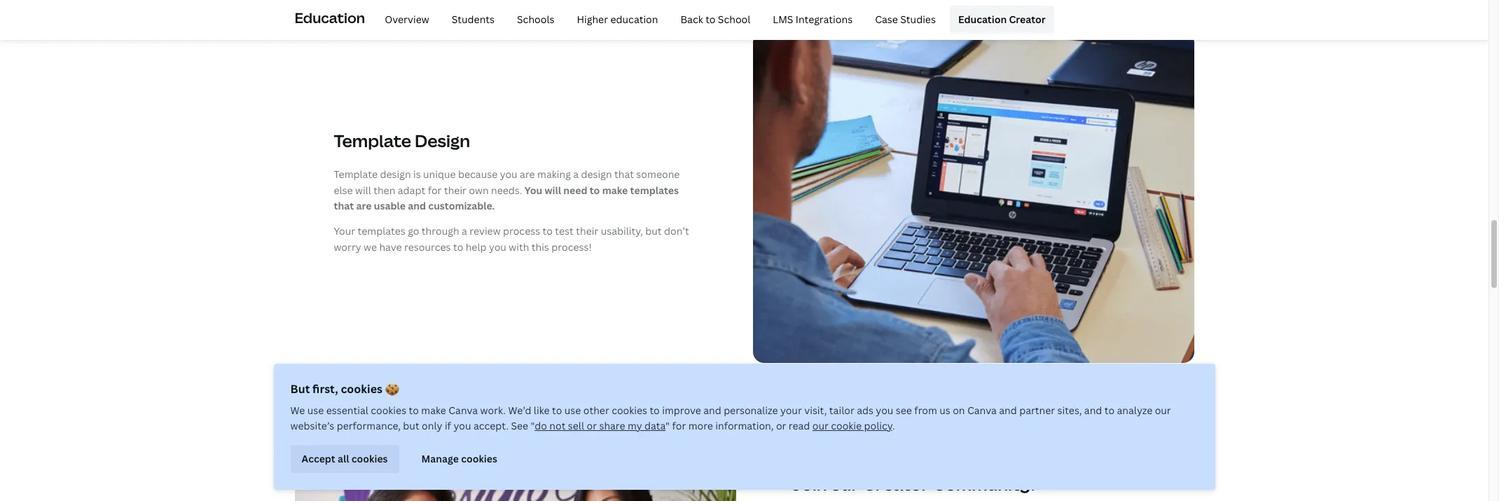 Task type: describe. For each thing, give the bounding box(es) containing it.
don't
[[664, 224, 689, 238]]

2 design from the left
[[581, 168, 612, 181]]

and left partner
[[1000, 404, 1017, 417]]

back to school link
[[672, 6, 759, 34]]

1 use from the left
[[308, 404, 324, 417]]

join our creator community!
[[792, 473, 1036, 496]]

test
[[555, 224, 574, 238]]

data
[[645, 419, 666, 432]]

from
[[915, 404, 938, 417]]

2 or from the left
[[776, 419, 787, 432]]

improve
[[662, 404, 701, 417]]

students link
[[443, 6, 503, 34]]

for inside the template design is unique because you are making a design that someone else will then adapt for their own needs.
[[428, 183, 442, 197]]

read
[[789, 419, 810, 432]]

lms integrations link
[[765, 6, 861, 34]]

education creator link
[[950, 6, 1055, 34]]

cookies up essential on the bottom of the page
[[341, 381, 383, 397]]

join
[[792, 473, 827, 496]]

2 use from the left
[[565, 404, 581, 417]]

analyze
[[1117, 404, 1153, 417]]

cookies inside accept all cookies button
[[352, 452, 388, 465]]

accept all cookies
[[302, 452, 388, 465]]

schools link
[[509, 6, 563, 34]]

then
[[374, 183, 396, 197]]

template design
[[334, 129, 470, 152]]

help
[[466, 240, 487, 253]]

ads
[[857, 404, 874, 417]]

overview
[[385, 12, 429, 26]]

you inside your templates go through a review process to test their usability, but don't worry we have resources to help you with this process!
[[489, 240, 507, 253]]

is
[[413, 168, 421, 181]]

🍪
[[385, 381, 399, 397]]

integrations
[[796, 12, 853, 26]]

partner
[[1020, 404, 1056, 417]]

back
[[681, 12, 703, 26]]

us
[[940, 404, 951, 417]]

our inside we use essential cookies to make canva work. we'd like to use other cookies to improve and personalize your visit, tailor ads you see from us on canva and partner sites, and to analyze our website's performance, but only if you accept. see "
[[1155, 404, 1172, 417]]

because
[[458, 168, 498, 181]]

2 " from the left
[[666, 419, 670, 432]]

higher education link
[[569, 6, 667, 34]]

school
[[718, 12, 751, 26]]

process!
[[552, 240, 592, 253]]

sell
[[568, 419, 585, 432]]

cookie
[[831, 419, 862, 432]]

accept all cookies button
[[290, 445, 399, 473]]

manage cookies button
[[410, 445, 509, 473]]

see
[[896, 404, 912, 417]]

0 horizontal spatial our
[[813, 419, 829, 432]]

customizable.
[[428, 199, 495, 212]]

usability,
[[601, 224, 643, 238]]

making
[[538, 168, 571, 181]]

sites,
[[1058, 404, 1082, 417]]

need
[[564, 183, 588, 197]]

you right the if at the left of the page
[[454, 419, 471, 432]]

like
[[534, 404, 550, 417]]

case
[[875, 12, 898, 26]]

studies
[[901, 12, 936, 26]]

templates inside you will need to make templates that are usable and customizable.
[[630, 183, 679, 197]]

higher education
[[577, 12, 658, 26]]

that inside you will need to make templates that are usable and customizable.
[[334, 199, 354, 212]]

overview link
[[376, 6, 438, 34]]

resources
[[404, 240, 451, 253]]

will inside the template design is unique because you are making a design that someone else will then adapt for their own needs.
[[355, 183, 371, 197]]

cookies up my
[[612, 404, 648, 417]]

tailor
[[830, 404, 855, 417]]

share
[[599, 419, 626, 432]]

cookies inside manage cookies button
[[461, 452, 498, 465]]

information,
[[716, 419, 774, 432]]

lms
[[773, 12, 794, 26]]

manage cookies
[[422, 452, 498, 465]]

but
[[290, 381, 310, 397]]

their inside the template design is unique because you are making a design that someone else will then adapt for their own needs.
[[444, 183, 467, 197]]

your
[[781, 404, 802, 417]]

this
[[532, 240, 549, 253]]

all
[[338, 452, 349, 465]]

schools
[[517, 12, 555, 26]]

policy
[[864, 419, 893, 432]]

my
[[628, 419, 642, 432]]

review
[[470, 224, 501, 238]]

education
[[611, 12, 658, 26]]

are inside you will need to make templates that are usable and customizable.
[[356, 199, 372, 212]]

to inside you will need to make templates that are usable and customizable.
[[590, 183, 600, 197]]

own
[[469, 183, 489, 197]]

design
[[415, 129, 470, 152]]

and right sites,
[[1085, 404, 1103, 417]]

worry
[[334, 240, 361, 253]]

on
[[953, 404, 965, 417]]

essential
[[326, 404, 369, 417]]

but first, cookies 🍪
[[290, 381, 399, 397]]

performance,
[[337, 419, 401, 432]]



Task type: vqa. For each thing, say whether or not it's contained in the screenshot.
"We"
yes



Task type: locate. For each thing, give the bounding box(es) containing it.
accept
[[302, 452, 335, 465]]

and up the do not sell or share my data " for more information, or read our cookie policy .
[[704, 404, 722, 417]]

a inside your templates go through a review process to test their usability, but don't worry we have resources to help you with this process!
[[462, 224, 467, 238]]

0 horizontal spatial "
[[531, 419, 535, 432]]

0 vertical spatial template
[[334, 129, 411, 152]]

personalize
[[724, 404, 778, 417]]

" down improve
[[666, 419, 670, 432]]

template for template design is unique because you are making a design that someone else will then adapt for their own needs.
[[334, 168, 378, 181]]

0 horizontal spatial design
[[380, 168, 411, 181]]

1 horizontal spatial will
[[545, 183, 561, 197]]

someone
[[637, 168, 680, 181]]

you
[[500, 168, 518, 181], [489, 240, 507, 253], [876, 404, 894, 417], [454, 419, 471, 432]]

" right see
[[531, 419, 535, 432]]

that down else
[[334, 199, 354, 212]]

or
[[587, 419, 597, 432], [776, 419, 787, 432]]

our cookie policy link
[[813, 419, 893, 432]]

1 horizontal spatial are
[[520, 168, 535, 181]]

other
[[584, 404, 610, 417]]

or left read
[[776, 419, 787, 432]]

that left someone
[[615, 168, 634, 181]]

1 will from the left
[[355, 183, 371, 197]]

1 " from the left
[[531, 419, 535, 432]]

education
[[295, 8, 365, 27], [959, 12, 1007, 26]]

templates inside your templates go through a review process to test their usability, but don't worry we have resources to help you with this process!
[[358, 224, 406, 238]]

for down unique
[[428, 183, 442, 197]]

1 horizontal spatial our
[[831, 473, 860, 496]]

1 horizontal spatial their
[[576, 224, 599, 238]]

0 horizontal spatial a
[[462, 224, 467, 238]]

visit,
[[805, 404, 827, 417]]

1 template from the top
[[334, 129, 411, 152]]

design
[[380, 168, 411, 181], [581, 168, 612, 181]]

education for education
[[295, 8, 365, 27]]

1 vertical spatial a
[[462, 224, 467, 238]]

a up need
[[573, 168, 579, 181]]

template design is unique because you are making a design that someone else will then adapt for their own needs.
[[334, 168, 680, 197]]

you up needs.
[[500, 168, 518, 181]]

menu bar containing overview
[[371, 6, 1055, 34]]

"
[[531, 419, 535, 432], [666, 419, 670, 432]]

make right need
[[602, 183, 628, 197]]

a up help
[[462, 224, 467, 238]]

do
[[535, 419, 547, 432]]

we'd
[[508, 404, 532, 417]]

0 horizontal spatial creator
[[863, 473, 930, 496]]

lms integrations
[[773, 12, 853, 26]]

cookies down accept. in the bottom left of the page
[[461, 452, 498, 465]]

1 horizontal spatial for
[[672, 419, 686, 432]]

will inside you will need to make templates that are usable and customizable.
[[545, 183, 561, 197]]

we use essential cookies to make canva work. we'd like to use other cookies to improve and personalize your visit, tailor ads you see from us on canva and partner sites, and to analyze our website's performance, but only if you accept. see "
[[290, 404, 1172, 432]]

use up sell
[[565, 404, 581, 417]]

cookies
[[341, 381, 383, 397], [371, 404, 407, 417], [612, 404, 648, 417], [352, 452, 388, 465], [461, 452, 498, 465]]

1 vertical spatial templates
[[358, 224, 406, 238]]

1 vertical spatial template
[[334, 168, 378, 181]]

will
[[355, 183, 371, 197], [545, 183, 561, 197]]

1 horizontal spatial education
[[959, 12, 1007, 26]]

accept.
[[474, 419, 509, 432]]

but inside your templates go through a review process to test their usability, but don't worry we have resources to help you with this process!
[[646, 224, 662, 238]]

and down adapt
[[408, 199, 426, 212]]

1 horizontal spatial canva
[[968, 404, 997, 417]]

that
[[615, 168, 634, 181], [334, 199, 354, 212]]

0 vertical spatial our
[[1155, 404, 1172, 417]]

0 vertical spatial templates
[[630, 183, 679, 197]]

1 horizontal spatial creator
[[1010, 12, 1046, 26]]

cookies right all
[[352, 452, 388, 465]]

students
[[452, 12, 495, 26]]

templates
[[630, 183, 679, 197], [358, 224, 406, 238]]

make up only in the bottom of the page
[[421, 404, 446, 417]]

0 horizontal spatial templates
[[358, 224, 406, 238]]

0 horizontal spatial that
[[334, 199, 354, 212]]

not
[[550, 419, 566, 432]]

else
[[334, 183, 353, 197]]

template up then
[[334, 129, 411, 152]]

community!
[[933, 473, 1036, 496]]

first,
[[313, 381, 338, 397]]

you up 'policy'
[[876, 404, 894, 417]]

0 vertical spatial creator
[[1010, 12, 1046, 26]]

more
[[689, 419, 713, 432]]

higher
[[577, 12, 608, 26]]

use up the "website's"
[[308, 404, 324, 417]]

that inside the template design is unique because you are making a design that someone else will then adapt for their own needs.
[[615, 168, 634, 181]]

0 horizontal spatial canva
[[449, 404, 478, 417]]

canva up the if at the left of the page
[[449, 404, 478, 417]]

and inside you will need to make templates that are usable and customizable.
[[408, 199, 426, 212]]

2 canva from the left
[[968, 404, 997, 417]]

you inside the template design is unique because you are making a design that someone else will then adapt for their own needs.
[[500, 168, 518, 181]]

1 horizontal spatial or
[[776, 419, 787, 432]]

to
[[706, 12, 716, 26], [590, 183, 600, 197], [543, 224, 553, 238], [453, 240, 463, 253], [409, 404, 419, 417], [552, 404, 562, 417], [650, 404, 660, 417], [1105, 404, 1115, 417]]

0 horizontal spatial their
[[444, 183, 467, 197]]

1 horizontal spatial design
[[581, 168, 612, 181]]

templates design image
[[753, 32, 1195, 363]]

through
[[422, 224, 459, 238]]

0 horizontal spatial but
[[403, 419, 420, 432]]

1 or from the left
[[587, 419, 597, 432]]

" inside we use essential cookies to make canva work. we'd like to use other cookies to improve and personalize your visit, tailor ads you see from us on canva and partner sites, and to analyze our website's performance, but only if you accept. see "
[[531, 419, 535, 432]]

1 vertical spatial make
[[421, 404, 446, 417]]

but left don't
[[646, 224, 662, 238]]

you down review
[[489, 240, 507, 253]]

adapt
[[398, 183, 426, 197]]

with
[[509, 240, 529, 253]]

2 will from the left
[[545, 183, 561, 197]]

0 horizontal spatial make
[[421, 404, 446, 417]]

case studies
[[875, 12, 936, 26]]

make inside we use essential cookies to make canva work. we'd like to use other cookies to improve and personalize your visit, tailor ads you see from us on canva and partner sites, and to analyze our website's performance, but only if you accept. see "
[[421, 404, 446, 417]]

template
[[334, 129, 411, 152], [334, 168, 378, 181]]

design up need
[[581, 168, 612, 181]]

0 horizontal spatial or
[[587, 419, 597, 432]]

manage
[[422, 452, 459, 465]]

0 vertical spatial are
[[520, 168, 535, 181]]

1 vertical spatial our
[[813, 419, 829, 432]]

our down visit,
[[813, 419, 829, 432]]

you
[[525, 183, 543, 197]]

make
[[602, 183, 628, 197], [421, 404, 446, 417]]

education creator
[[959, 12, 1046, 26]]

for down improve
[[672, 419, 686, 432]]

if
[[445, 419, 451, 432]]

2 horizontal spatial our
[[1155, 404, 1172, 417]]

0 vertical spatial a
[[573, 168, 579, 181]]

case studies link
[[867, 6, 945, 34]]

0 horizontal spatial education
[[295, 8, 365, 27]]

are
[[520, 168, 535, 181], [356, 199, 372, 212]]

work.
[[480, 404, 506, 417]]

1 vertical spatial that
[[334, 199, 354, 212]]

1 horizontal spatial a
[[573, 168, 579, 181]]

1 horizontal spatial make
[[602, 183, 628, 197]]

your
[[334, 224, 355, 238]]

design up then
[[380, 168, 411, 181]]

education inside education creator link
[[959, 12, 1007, 26]]

1 horizontal spatial use
[[565, 404, 581, 417]]

1 horizontal spatial but
[[646, 224, 662, 238]]

0 vertical spatial make
[[602, 183, 628, 197]]

their up 'process!'
[[576, 224, 599, 238]]

1 horizontal spatial "
[[666, 419, 670, 432]]

to inside 'menu bar'
[[706, 12, 716, 26]]

1 vertical spatial creator
[[863, 473, 930, 496]]

0 horizontal spatial for
[[428, 183, 442, 197]]

go
[[408, 224, 419, 238]]

template up else
[[334, 168, 378, 181]]

only
[[422, 419, 443, 432]]

our right analyze
[[1155, 404, 1172, 417]]

0 horizontal spatial are
[[356, 199, 372, 212]]

a inside the template design is unique because you are making a design that someone else will then adapt for their own needs.
[[573, 168, 579, 181]]

are up "you"
[[520, 168, 535, 181]]

menu bar
[[371, 6, 1055, 34]]

0 vertical spatial their
[[444, 183, 467, 197]]

1 design from the left
[[380, 168, 411, 181]]

we
[[364, 240, 377, 253]]

and
[[408, 199, 426, 212], [704, 404, 722, 417], [1000, 404, 1017, 417], [1085, 404, 1103, 417]]

0 vertical spatial but
[[646, 224, 662, 238]]

1 vertical spatial for
[[672, 419, 686, 432]]

1 horizontal spatial that
[[615, 168, 634, 181]]

1 vertical spatial but
[[403, 419, 420, 432]]

0 vertical spatial that
[[615, 168, 634, 181]]

canva right on
[[968, 404, 997, 417]]

1 vertical spatial are
[[356, 199, 372, 212]]

0 vertical spatial for
[[428, 183, 442, 197]]

will right else
[[355, 183, 371, 197]]

needs.
[[491, 183, 522, 197]]

but inside we use essential cookies to make canva work. we'd like to use other cookies to improve and personalize your visit, tailor ads you see from us on canva and partner sites, and to analyze our website's performance, but only if you accept. see "
[[403, 419, 420, 432]]

creator inside education creator link
[[1010, 12, 1046, 26]]

1 vertical spatial their
[[576, 224, 599, 238]]

website's
[[290, 419, 334, 432]]

template inside the template design is unique because you are making a design that someone else will then adapt for their own needs.
[[334, 168, 378, 181]]

their
[[444, 183, 467, 197], [576, 224, 599, 238]]

.
[[893, 419, 895, 432]]

you will need to make templates that are usable and customizable.
[[334, 183, 679, 212]]

see
[[511, 419, 529, 432]]

do not sell or share my data link
[[535, 419, 666, 432]]

their inside your templates go through a review process to test their usability, but don't worry we have resources to help you with this process!
[[576, 224, 599, 238]]

1 canva from the left
[[449, 404, 478, 417]]

0 horizontal spatial use
[[308, 404, 324, 417]]

make inside you will need to make templates that are usable and customizable.
[[602, 183, 628, 197]]

back to school
[[681, 12, 751, 26]]

template for template design
[[334, 129, 411, 152]]

1 horizontal spatial templates
[[630, 183, 679, 197]]

are inside the template design is unique because you are making a design that someone else will then adapt for their own needs.
[[520, 168, 535, 181]]

templates down someone
[[630, 183, 679, 197]]

2 vertical spatial our
[[831, 473, 860, 496]]

unique
[[423, 168, 456, 181]]

cookies down 🍪
[[371, 404, 407, 417]]

but left only in the bottom of the page
[[403, 419, 420, 432]]

will down making
[[545, 183, 561, 197]]

have
[[379, 240, 402, 253]]

our right join
[[831, 473, 860, 496]]

or right sell
[[587, 419, 597, 432]]

we
[[290, 404, 305, 417]]

usable
[[374, 199, 406, 212]]

0 horizontal spatial will
[[355, 183, 371, 197]]

education for education creator
[[959, 12, 1007, 26]]

your templates go through a review process to test their usability, but don't worry we have resources to help you with this process!
[[334, 224, 689, 253]]

process
[[503, 224, 540, 238]]

but
[[646, 224, 662, 238], [403, 419, 420, 432]]

templates up the have
[[358, 224, 406, 238]]

2 template from the top
[[334, 168, 378, 181]]

are left usable
[[356, 199, 372, 212]]

their up customizable.
[[444, 183, 467, 197]]



